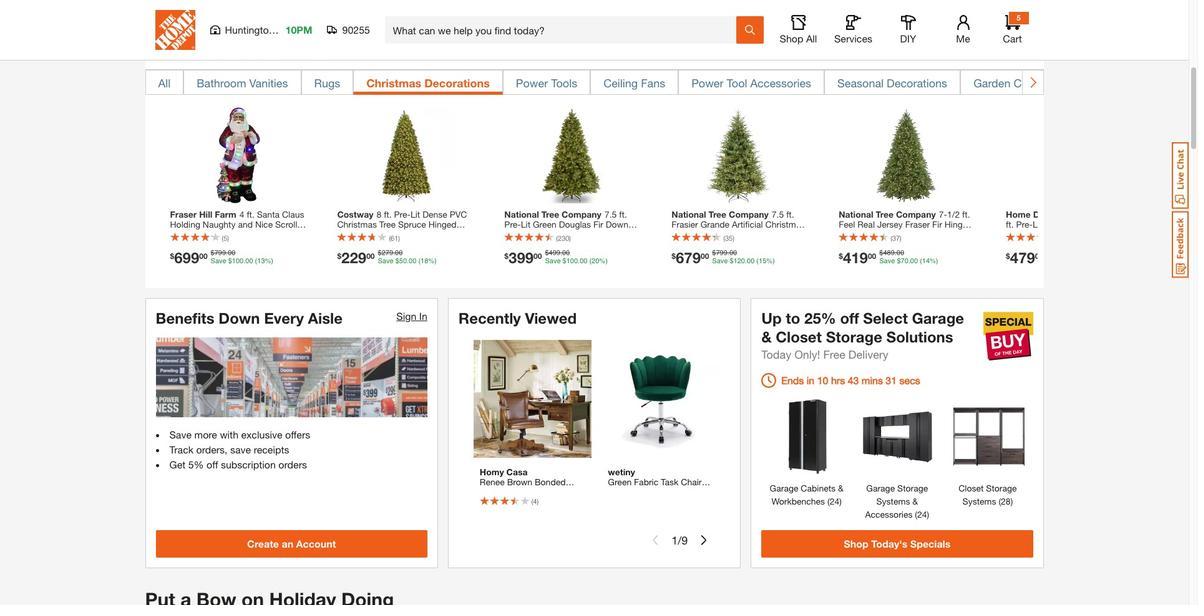 Task type: vqa. For each thing, say whether or not it's contained in the screenshot.


Task type: describe. For each thing, give the bounding box(es) containing it.
accessories inside garage storage systems & accessories
[[866, 509, 913, 520]]

green fabric task chair without arms image
[[602, 340, 720, 458]]

5 for cart
[[1017, 13, 1021, 22]]

ceiling fans button
[[591, 70, 679, 95]]

with inside 7-1/2 ft. feel real jersey fraser fir hinged artificial christmas tree with 1250 clear lights
[[934, 229, 950, 240]]

$ 679 00 $ 799 . 00 save $ 120 . 00 ( 15 %)
[[672, 249, 775, 267]]

led for 699
[[243, 229, 259, 240]]

garden
[[974, 76, 1011, 90]]

rugs button
[[301, 70, 354, 95]]

clear inside 7.5 ft. frasier grande artificial christmas tree with clear lights
[[709, 229, 730, 240]]

00 down ( 5 )
[[228, 249, 236, 257]]

up
[[762, 310, 782, 327]]

homy
[[480, 467, 504, 478]]

100 for 399
[[567, 257, 578, 266]]

renee
[[480, 477, 505, 488]]

storage for garage storage systems & accessories
[[898, 483, 929, 494]]

$ down ( 35 )
[[730, 257, 734, 266]]

closet storage systems
[[959, 483, 1017, 507]]

artificial inside 7.5 ft. frasier grande artificial christmas tree with clear lights
[[732, 219, 763, 230]]

ft. for 679
[[787, 209, 795, 220]]

230
[[558, 234, 570, 242]]

4 ft. santa claus holding naughty and nice scroll with long-lasting led lights
[[170, 209, 304, 240]]

00 right the 499
[[563, 249, 570, 257]]

lit for 229
[[411, 209, 420, 220]]

7.5 for 399
[[605, 209, 617, 220]]

. down ( 230 )
[[561, 249, 563, 257]]

tree up ( 230 )
[[542, 209, 560, 220]]

save for 679
[[713, 257, 728, 266]]

swivel
[[480, 497, 505, 508]]

00 right 70
[[911, 257, 918, 266]]

00 left 20
[[580, 257, 588, 266]]

systems for closet
[[963, 496, 997, 507]]

( 37 )
[[891, 234, 902, 242]]

decorations for christmas decorations
[[425, 76, 490, 90]]

00 inside '$ 479 00'
[[1036, 252, 1044, 261]]

cart 5
[[1003, 13, 1023, 44]]

national for 679
[[672, 209, 707, 220]]

7.5 ft. pre-lit swiss mountain spruce artificial christmas tree with twinkly app controlled rgb lights image
[[1026, 107, 1123, 204]]

4 ft. santa claus holding naughty and nice scroll with long-lasting led lights image
[[190, 107, 286, 204]]

. left 14
[[909, 257, 911, 266]]

$ 699 00 $ 799 . 00 save $ 100 . 00 ( 13 %)
[[170, 249, 273, 267]]

company for 399
[[562, 209, 602, 220]]

for
[[270, 25, 295, 47]]

679
[[676, 249, 701, 267]]

00 right 120
[[747, 257, 755, 266]]

00 left 13
[[246, 257, 253, 266]]

. down ( 5 )
[[226, 249, 228, 257]]

fir inside 7.5 ft. pre-lit green douglas fir down swept artificial christmas tree with clear lights
[[594, 219, 604, 230]]

base
[[524, 507, 544, 518]]

5 for (
[[224, 234, 227, 242]]

all button
[[145, 70, 184, 95]]

create
[[247, 538, 279, 550]]

me
[[957, 32, 971, 44]]

%) for 229
[[429, 257, 437, 266]]

offers
[[285, 429, 310, 440]]

me button
[[944, 15, 984, 45]]

garden center
[[974, 76, 1048, 90]]

lights inside 7-1/2 ft. feel real jersey fraser fir hinged artificial christmas tree with 1250 clear lights
[[862, 239, 886, 250]]

with inside the homy casa renee brown bonded leather upholstered swivel office task chair with wood base
[[480, 507, 496, 518]]

storage for closet storage systems
[[987, 483, 1017, 494]]

orders
[[279, 459, 307, 470]]

seasonal decorations
[[838, 76, 948, 90]]

ft. inside 7-1/2 ft. feel real jersey fraser fir hinged artificial christmas tree with 1250 clear lights
[[963, 209, 971, 220]]

90255
[[342, 24, 370, 36]]

tree inside 7-1/2 ft. feel real jersey fraser fir hinged artificial christmas tree with 1250 clear lights
[[915, 229, 931, 240]]

scroll
[[275, 219, 297, 230]]

25%
[[805, 310, 836, 327]]

collection
[[1083, 209, 1125, 220]]

clear inside 7-1/2 ft. feel real jersey fraser fir hinged artificial christmas tree with 1250 clear lights
[[839, 239, 860, 250]]

43
[[848, 374, 859, 386]]

lights inside 8 ft. pre-lit dense pvc christmas tree spruce hinged with 880 led lights and stand
[[392, 229, 416, 240]]

$ left 70
[[880, 249, 884, 257]]

company for 419
[[897, 209, 936, 220]]

subscription
[[221, 459, 276, 470]]

real
[[858, 219, 875, 230]]

499
[[549, 249, 561, 257]]

8 ft. pre-lit dense pvc christmas tree spruce hinged with 880 led lights and stand
[[337, 209, 467, 240]]

799 for 679
[[716, 249, 728, 257]]

1/2
[[948, 209, 960, 220]]

led for 229
[[373, 229, 389, 240]]

. left 13
[[244, 257, 246, 266]]

) for 7-1/2 ft. feel real jersey fraser fir hinged artificial christmas tree with 1250 clear lights
[[900, 234, 902, 242]]

in
[[807, 374, 815, 386]]

( inside "$ 699 00 $ 799 . 00 save $ 100 . 00 ( 13 %)"
[[255, 257, 257, 266]]

ft. for 229
[[384, 209, 392, 220]]

$ down "holding"
[[170, 252, 174, 261]]

24 for garage cabinets & workbenches
[[830, 496, 840, 507]]

this is the first slide image
[[651, 536, 661, 546]]

$ right 489
[[897, 257, 901, 266]]

green inside wetiny green fabric task chair without arms
[[608, 477, 632, 488]]

5%
[[188, 459, 204, 470]]

diy button
[[889, 15, 929, 45]]

cart
[[1003, 32, 1023, 44]]

with inside 8 ft. pre-lit dense pvc christmas tree spruce hinged with 880 led lights and stand
[[337, 229, 354, 240]]

benefits down every aisle
[[156, 310, 343, 327]]

wetiny green fabric task chair without arms
[[608, 467, 702, 498]]

hill
[[199, 209, 213, 220]]

rugs
[[314, 76, 340, 90]]

24 for garage storage systems & accessories
[[918, 509, 927, 520]]

pre- for 399
[[505, 219, 521, 230]]

$ down ( 5 )
[[228, 257, 232, 266]]

1
[[672, 534, 678, 548]]

00 down grande
[[701, 252, 709, 261]]

ends
[[782, 374, 804, 386]]

christmas inside 7.5 ft. frasier grande artificial christmas tree with clear lights
[[766, 219, 806, 230]]

stand
[[435, 229, 458, 240]]

save for 229
[[378, 257, 394, 266]]

8
[[377, 209, 382, 220]]

claus
[[282, 209, 304, 220]]

renee brown bonded leather upholstered swivel office task chair with wood base image
[[474, 340, 592, 458]]

. left 120
[[728, 249, 730, 257]]

in
[[419, 310, 428, 322]]

$ left 50
[[378, 249, 382, 257]]

fraser inside 7-1/2 ft. feel real jersey fraser fir hinged artificial christmas tree with 1250 clear lights
[[906, 219, 930, 230]]

%) for 679
[[767, 257, 775, 266]]

& inside garage cabinets & workbenches
[[838, 483, 844, 494]]

) for 4 ft. santa claus holding naughty and nice scroll with long-lasting led lights
[[227, 234, 229, 242]]

pre- for 229
[[394, 209, 411, 220]]

7.5 for 679
[[772, 209, 784, 220]]

artificial for 419
[[839, 229, 870, 240]]

1 vertical spatial 4
[[533, 498, 537, 506]]

next arrow image
[[1028, 76, 1038, 88]]

and inside 4 ft. santa claus holding naughty and nice scroll with long-lasting led lights
[[238, 219, 253, 230]]

00 down long-
[[199, 252, 208, 261]]

park
[[277, 24, 298, 36]]

lights inside 7.5 ft. frasier grande artificial christmas tree with clear lights
[[732, 229, 756, 240]]

green inside 7.5 ft. pre-lit green douglas fir down swept artificial christmas tree with clear lights
[[533, 219, 557, 230]]

ft. for 399
[[619, 209, 627, 220]]

save
[[230, 444, 251, 455]]

closet inside up to 25% off select garage & closet storage solutions today only! free delivery
[[776, 328, 822, 346]]

10
[[818, 374, 829, 386]]

systems for garage
[[877, 496, 911, 507]]

closet inside closet storage systems
[[959, 483, 984, 494]]

casa
[[507, 467, 528, 478]]

$ inside '$ 479 00'
[[1007, 252, 1011, 261]]

%) for 419
[[930, 257, 939, 266]]

task inside wetiny green fabric task chair without arms
[[661, 477, 679, 488]]

14
[[923, 257, 930, 266]]

chair inside the homy casa renee brown bonded leather upholstered swivel office task chair with wood base
[[553, 497, 574, 508]]

with inside 4 ft. santa claus holding naughty and nice scroll with long-lasting led lights
[[170, 229, 186, 240]]

christmas inside button
[[367, 76, 422, 90]]

savings
[[195, 25, 265, 47]]

with inside 7.5 ft. pre-lit green douglas fir down swept artificial christmas tree with clear lights
[[505, 239, 521, 250]]

off inside "save more with exclusive offers track orders, save receipts get 5% off subscription orders"
[[207, 459, 218, 470]]

tree inside 7.5 ft. frasier grande artificial christmas tree with clear lights
[[672, 229, 688, 240]]

huntington
[[225, 24, 274, 36]]

task inside the homy casa renee brown bonded leather upholstered swivel office task chair with wood base
[[533, 497, 551, 508]]

account
[[296, 538, 336, 550]]

& inside garage storage systems & accessories
[[913, 496, 918, 507]]

( 28 )
[[997, 496, 1013, 507]]

( inside $ 229 00 $ 279 . 00 save $ 50 . 00 ( 18 %)
[[419, 257, 421, 266]]

tree inside 7.5 ft. pre-lit green douglas fir down swept artificial christmas tree with clear lights
[[608, 229, 624, 240]]

decorators
[[1034, 209, 1080, 220]]

( 230 )
[[557, 234, 571, 242]]

solutions
[[887, 328, 954, 346]]

services button
[[834, 15, 874, 45]]

489
[[884, 249, 895, 257]]

( inside $ 399 00 $ 499 . 00 save $ 100 . 00 ( 20 %)
[[590, 257, 592, 266]]

live chat image
[[1173, 142, 1189, 209]]

) for 8 ft. pre-lit dense pvc christmas tree spruce hinged with 880 led lights and stand
[[399, 234, 400, 242]]

tree right real
[[876, 209, 894, 220]]

100 for 699
[[232, 257, 244, 266]]

( 5 )
[[222, 234, 229, 242]]

37
[[893, 234, 900, 242]]

1250
[[952, 229, 972, 240]]

up to 25% off select garage & closet storage solutions today only! free delivery
[[762, 310, 965, 361]]

00 right 489
[[897, 249, 905, 257]]

7.5 ft. pre-lit green douglas fir down swept artificial christmas tree with clear lights
[[505, 209, 629, 250]]

brown
[[507, 477, 533, 488]]

power tool accessories button
[[679, 70, 825, 95]]

28
[[1001, 496, 1011, 507]]

$ 399 00 $ 499 . 00 save $ 100 . 00 ( 20 %)
[[505, 249, 608, 267]]

receipts
[[254, 444, 289, 455]]

00 right "279"
[[395, 249, 403, 257]]



Task type: locate. For each thing, give the bounding box(es) containing it.
$ down the feel
[[839, 252, 843, 261]]

%) for 399
[[600, 257, 608, 266]]

garage for garage cabinets & workbenches
[[770, 483, 799, 494]]

1 hinged from the left
[[429, 219, 457, 230]]

bathroom
[[197, 76, 246, 90]]

long-
[[189, 229, 212, 240]]

1 vertical spatial ( 24 )
[[913, 509, 930, 520]]

fir left 1/2
[[933, 219, 943, 230]]

. left 18
[[407, 257, 409, 266]]

garage cabinets & workbenches product image image
[[768, 398, 846, 476]]

10pm
[[286, 24, 312, 36]]

7.5 ft. frasier grande artificial christmas tree with clear lights image
[[692, 107, 788, 204]]

pre- inside 7.5 ft. pre-lit green douglas fir down swept artificial christmas tree with clear lights
[[505, 219, 521, 230]]

ft. right 8
[[384, 209, 392, 220]]

2 7.5 from the left
[[772, 209, 784, 220]]

bonded
[[535, 477, 566, 488]]

0 horizontal spatial 4
[[240, 209, 244, 220]]

with up the 679
[[691, 229, 707, 240]]

0 vertical spatial down
[[606, 219, 629, 230]]

wetiny
[[608, 467, 636, 478]]

systems left 28 on the bottom
[[963, 496, 997, 507]]

$ down home
[[1007, 252, 1011, 261]]

$ down costway at the top left of the page
[[337, 252, 342, 261]]

1 horizontal spatial systems
[[963, 496, 997, 507]]

ft. inside 8 ft. pre-lit dense pvc christmas tree spruce hinged with 880 led lights and stand
[[384, 209, 392, 220]]

. left 20
[[578, 257, 580, 266]]

%) inside $ 399 00 $ 499 . 00 save $ 100 . 00 ( 20 %)
[[600, 257, 608, 266]]

national tree company for 419
[[839, 209, 936, 220]]

chair inside wetiny green fabric task chair without arms
[[681, 477, 702, 488]]

( 24 ) for &
[[913, 509, 930, 520]]

1 horizontal spatial lit
[[521, 219, 531, 230]]

4
[[240, 209, 244, 220], [533, 498, 537, 506]]

00 left 489
[[868, 252, 877, 261]]

fans
[[641, 76, 666, 90]]

artificial for 399
[[532, 229, 563, 240]]

task right arms
[[661, 477, 679, 488]]

0 vertical spatial closet
[[776, 328, 822, 346]]

save for 699
[[211, 257, 226, 266]]

0 horizontal spatial 24
[[830, 496, 840, 507]]

systems inside garage storage systems & accessories
[[877, 496, 911, 507]]

company for 679
[[729, 209, 769, 220]]

with left long-
[[170, 229, 186, 240]]

tools
[[551, 76, 578, 90]]

national tree company up ( 230 )
[[505, 209, 602, 220]]

0 horizontal spatial off
[[207, 459, 218, 470]]

0 horizontal spatial national tree company
[[505, 209, 602, 220]]

systems inside closet storage systems
[[963, 496, 997, 507]]

recently
[[459, 310, 521, 327]]

1 799 from the left
[[215, 249, 226, 257]]

1 horizontal spatial all
[[807, 32, 818, 44]]

0 horizontal spatial and
[[238, 219, 253, 230]]

huntington park
[[225, 24, 298, 36]]

closet up today only!
[[776, 328, 822, 346]]

save for 399
[[545, 257, 561, 266]]

$ down swept
[[505, 252, 509, 261]]

led left the 61
[[373, 229, 389, 240]]

with up the save
[[220, 429, 239, 440]]

1 vertical spatial task
[[533, 497, 551, 508]]

sign in card banner image
[[156, 338, 428, 417]]

0 horizontal spatial hinged
[[429, 219, 457, 230]]

5 down naughty
[[224, 234, 227, 242]]

with down "leather"
[[480, 507, 496, 518]]

$ down long-
[[211, 249, 215, 257]]

benefits
[[156, 310, 215, 327]]

bathroom vanities button
[[184, 70, 301, 95]]

%) inside $ 229 00 $ 279 . 00 save $ 50 . 00 ( 18 %)
[[429, 257, 437, 266]]

2 100 from the left
[[567, 257, 578, 266]]

save down ( 5 )
[[211, 257, 226, 266]]

799 down 35
[[716, 249, 728, 257]]

home decorators collection
[[1007, 209, 1125, 220]]

hinged
[[429, 219, 457, 230], [945, 219, 973, 230]]

office
[[508, 497, 531, 508]]

1 vertical spatial down
[[219, 310, 260, 327]]

1 horizontal spatial company
[[729, 209, 769, 220]]

) for 7.5 ft. frasier grande artificial christmas tree with clear lights
[[733, 234, 735, 242]]

&
[[762, 328, 772, 346], [838, 483, 844, 494], [913, 496, 918, 507]]

$
[[211, 249, 215, 257], [378, 249, 382, 257], [545, 249, 549, 257], [713, 249, 716, 257], [880, 249, 884, 257], [170, 252, 174, 261], [337, 252, 342, 261], [505, 252, 509, 261], [672, 252, 676, 261], [839, 252, 843, 261], [1007, 252, 1011, 261], [228, 257, 232, 266], [396, 257, 399, 266], [563, 257, 567, 266], [730, 257, 734, 266], [897, 257, 901, 266]]

tree right ( 37 )
[[915, 229, 931, 240]]

save for 419
[[880, 257, 896, 266]]

next slide image
[[699, 536, 709, 546]]

2 national from the left
[[672, 209, 707, 220]]

0 horizontal spatial chair
[[553, 497, 574, 508]]

2 ft. from the left
[[384, 209, 392, 220]]

2 horizontal spatial &
[[913, 496, 918, 507]]

(
[[222, 234, 224, 242], [389, 234, 391, 242], [557, 234, 558, 242], [724, 234, 725, 242], [891, 234, 893, 242], [255, 257, 257, 266], [419, 257, 421, 266], [590, 257, 592, 266], [757, 257, 759, 266], [920, 257, 923, 266], [828, 496, 830, 507], [999, 496, 1001, 507], [532, 498, 533, 506], [915, 509, 918, 520]]

0 horizontal spatial systems
[[877, 496, 911, 507]]

1 vertical spatial all
[[158, 76, 171, 90]]

1 7.5 from the left
[[605, 209, 617, 220]]

create an account button
[[156, 531, 428, 558]]

0 horizontal spatial decorations
[[425, 76, 490, 90]]

artificial inside 7.5 ft. pre-lit green douglas fir down swept artificial christmas tree with clear lights
[[532, 229, 563, 240]]

1 decorations from the left
[[425, 76, 490, 90]]

arms
[[640, 487, 660, 498]]

1 power from the left
[[516, 76, 548, 90]]

. left 70
[[895, 249, 897, 257]]

1 100 from the left
[[232, 257, 244, 266]]

0 horizontal spatial ( 24 )
[[825, 496, 842, 507]]

2 hinged from the left
[[945, 219, 973, 230]]

led inside 4 ft. santa claus holding naughty and nice scroll with long-lasting led lights
[[243, 229, 259, 240]]

national tree company up ( 37 )
[[839, 209, 936, 220]]

garage
[[912, 310, 965, 327], [770, 483, 799, 494], [867, 483, 895, 494]]

3 ft. from the left
[[619, 209, 627, 220]]

ft.
[[247, 209, 255, 220], [384, 209, 392, 220], [619, 209, 627, 220], [787, 209, 795, 220], [963, 209, 971, 220]]

5 ft. from the left
[[963, 209, 971, 220]]

artificial up ( 35 )
[[732, 219, 763, 230]]

national
[[505, 209, 539, 220], [672, 209, 707, 220], [839, 209, 874, 220]]

7.5 inside 7.5 ft. frasier grande artificial christmas tree with clear lights
[[772, 209, 784, 220]]

0 horizontal spatial 100
[[232, 257, 244, 266]]

2 power from the left
[[692, 76, 724, 90]]

0 horizontal spatial clear
[[523, 239, 544, 250]]

off down the orders,
[[207, 459, 218, 470]]

1 horizontal spatial clear
[[709, 229, 730, 240]]

down inside 7.5 ft. pre-lit green douglas fir down swept artificial christmas tree with clear lights
[[606, 219, 629, 230]]

0 horizontal spatial storage
[[826, 328, 883, 346]]

$ right 399 on the top of the page
[[545, 249, 549, 257]]

0 horizontal spatial closet
[[776, 328, 822, 346]]

15
[[759, 257, 767, 266]]

& inside up to 25% off select garage & closet storage solutions today only! free delivery
[[762, 328, 772, 346]]

24
[[830, 496, 840, 507], [918, 509, 927, 520]]

0 horizontal spatial all
[[158, 76, 171, 90]]

0 horizontal spatial artificial
[[532, 229, 563, 240]]

4 inside 4 ft. santa claus holding naughty and nice scroll with long-lasting led lights
[[240, 209, 244, 220]]

1 horizontal spatial accessories
[[866, 509, 913, 520]]

nice
[[255, 219, 273, 230]]

0 horizontal spatial task
[[533, 497, 551, 508]]

lit inside 8 ft. pre-lit dense pvc christmas tree spruce hinged with 880 led lights and stand
[[411, 209, 420, 220]]

douglas
[[559, 219, 591, 230]]

0 horizontal spatial pre-
[[394, 209, 411, 220]]

feedback link image
[[1173, 211, 1189, 278]]

with down "7-"
[[934, 229, 950, 240]]

%) inside $ 679 00 $ 799 . 00 save $ 120 . 00 ( 15 %)
[[767, 257, 775, 266]]

feel
[[839, 219, 856, 230]]

20
[[592, 257, 600, 266]]

hinged inside 8 ft. pre-lit dense pvc christmas tree spruce hinged with 880 led lights and stand
[[429, 219, 457, 230]]

8 ft. pre-lit dense pvc christmas tree spruce hinged with 880 led lights and stand image
[[357, 107, 454, 204]]

1 vertical spatial accessories
[[866, 509, 913, 520]]

decorations for seasonal decorations
[[887, 76, 948, 90]]

to
[[786, 310, 801, 327]]

farm
[[215, 209, 236, 220]]

2 horizontal spatial storage
[[987, 483, 1017, 494]]

all down top
[[158, 76, 171, 90]]

799
[[215, 249, 226, 257], [716, 249, 728, 257]]

clear inside 7.5 ft. pre-lit green douglas fir down swept artificial christmas tree with clear lights
[[523, 239, 544, 250]]

0 vertical spatial 24
[[830, 496, 840, 507]]

1 %) from the left
[[265, 257, 273, 266]]

& up shop today's specials
[[913, 496, 918, 507]]

2 horizontal spatial clear
[[839, 239, 860, 250]]

1 vertical spatial off
[[207, 459, 218, 470]]

closet down closet storage systems product image
[[959, 483, 984, 494]]

. left 50
[[393, 249, 395, 257]]

leather
[[480, 487, 509, 498]]

save left 120
[[713, 257, 728, 266]]

1 horizontal spatial 4
[[533, 498, 537, 506]]

00 right 50
[[409, 257, 417, 266]]

national tree company for 679
[[672, 209, 769, 220]]

task down bonded
[[533, 497, 551, 508]]

00 left "279"
[[367, 252, 375, 261]]

diy
[[901, 32, 917, 44]]

1 horizontal spatial national tree company
[[672, 209, 769, 220]]

save left 70
[[880, 257, 896, 266]]

$ down frasier
[[672, 252, 676, 261]]

and inside 8 ft. pre-lit dense pvc christmas tree spruce hinged with 880 led lights and stand
[[418, 229, 433, 240]]

garage down garage storage systems & accessories product image
[[867, 483, 895, 494]]

naughty
[[203, 219, 236, 230]]

0 horizontal spatial 5
[[224, 234, 227, 242]]

13
[[257, 257, 265, 266]]

0 horizontal spatial 799
[[215, 249, 226, 257]]

61
[[391, 234, 399, 242]]

0 vertical spatial all
[[807, 32, 818, 44]]

workbenches
[[772, 496, 825, 507]]

1 horizontal spatial national
[[672, 209, 707, 220]]

1 horizontal spatial storage
[[898, 483, 929, 494]]

0 horizontal spatial green
[[533, 219, 557, 230]]

( 24 ) down cabinets
[[825, 496, 842, 507]]

lit inside 7.5 ft. pre-lit green douglas fir down swept artificial christmas tree with clear lights
[[521, 219, 531, 230]]

1 systems from the left
[[877, 496, 911, 507]]

every
[[264, 310, 304, 327]]

1 company from the left
[[562, 209, 602, 220]]

0 vertical spatial 4
[[240, 209, 244, 220]]

100 inside $ 399 00 $ 499 . 00 save $ 100 . 00 ( 20 %)
[[567, 257, 578, 266]]

task
[[661, 477, 679, 488], [533, 497, 551, 508]]

( 24 ) for workbenches
[[825, 496, 842, 507]]

national for 419
[[839, 209, 874, 220]]

3 %) from the left
[[600, 257, 608, 266]]

1 vertical spatial &
[[838, 483, 844, 494]]

7-1/2 ft. feel real jersey fraser fir hinged artificial christmas tree with 1250 clear lights image
[[859, 107, 956, 204]]

1 horizontal spatial green
[[608, 477, 632, 488]]

1 vertical spatial closet
[[959, 483, 984, 494]]

ft. inside 7.5 ft. pre-lit green douglas fir down swept artificial christmas tree with clear lights
[[619, 209, 627, 220]]

power left tools
[[516, 76, 548, 90]]

costway
[[337, 209, 374, 220]]

1 vertical spatial 5
[[224, 234, 227, 242]]

%) inside $ 419 00 $ 489 . 00 save $ 70 . 00 ( 14 %)
[[930, 257, 939, 266]]

24 up shop today's specials
[[918, 509, 927, 520]]

christmas inside 7.5 ft. pre-lit green douglas fir down swept artificial christmas tree with clear lights
[[566, 229, 605, 240]]

1 horizontal spatial down
[[606, 219, 629, 230]]

artificial up the 499
[[532, 229, 563, 240]]

1 horizontal spatial &
[[838, 483, 844, 494]]

power left tool
[[692, 76, 724, 90]]

00 down ( 35 )
[[730, 249, 737, 257]]

2 vertical spatial &
[[913, 496, 918, 507]]

artificial
[[732, 219, 763, 230], [532, 229, 563, 240], [839, 229, 870, 240]]

1 vertical spatial green
[[608, 477, 632, 488]]

( inside $ 419 00 $ 489 . 00 save $ 70 . 00 ( 14 %)
[[920, 257, 923, 266]]

power for power tool accessories
[[692, 76, 724, 90]]

18
[[421, 257, 429, 266]]

shop
[[780, 32, 804, 44]]

799 down ( 5 )
[[215, 249, 226, 257]]

1 horizontal spatial closet
[[959, 483, 984, 494]]

hinged inside 7-1/2 ft. feel real jersey fraser fir hinged artificial christmas tree with 1250 clear lights
[[945, 219, 973, 230]]

799 for 699
[[215, 249, 226, 257]]

storage inside garage storage systems & accessories
[[898, 483, 929, 494]]

0 horizontal spatial accessories
[[751, 76, 812, 90]]

lights inside 4 ft. santa claus holding naughty and nice scroll with long-lasting led lights
[[262, 229, 285, 240]]

christmas inside 8 ft. pre-lit dense pvc christmas tree spruce hinged with 880 led lights and stand
[[337, 219, 377, 230]]

3 national tree company from the left
[[839, 209, 936, 220]]

top savings for you
[[158, 25, 334, 47]]

$ right the 679
[[713, 249, 716, 257]]

1 horizontal spatial pre-
[[505, 219, 521, 230]]

2 horizontal spatial garage
[[912, 310, 965, 327]]

an
[[282, 538, 294, 550]]

down left every
[[219, 310, 260, 327]]

1 horizontal spatial 7.5
[[772, 209, 784, 220]]

00 down decorators
[[1036, 252, 1044, 261]]

1 horizontal spatial chair
[[681, 477, 702, 488]]

0 vertical spatial ( 24 )
[[825, 496, 842, 507]]

1 horizontal spatial 24
[[918, 509, 927, 520]]

fir inside 7-1/2 ft. feel real jersey fraser fir hinged artificial christmas tree with 1250 clear lights
[[933, 219, 943, 230]]

0 vertical spatial chair
[[681, 477, 702, 488]]

0 horizontal spatial lit
[[411, 209, 420, 220]]

national tree company for 399
[[505, 209, 602, 220]]

hrs
[[832, 374, 845, 386]]

green up ( 230 )
[[533, 219, 557, 230]]

lit left dense
[[411, 209, 420, 220]]

1 horizontal spatial hinged
[[945, 219, 973, 230]]

fir
[[594, 219, 604, 230], [933, 219, 943, 230]]

0 horizontal spatial led
[[243, 229, 259, 240]]

( 4 )
[[532, 498, 539, 506]]

$ right "279"
[[396, 257, 399, 266]]

company up ( 35 )
[[729, 209, 769, 220]]

7-
[[939, 209, 948, 220]]

led right lasting
[[243, 229, 259, 240]]

lit for 399
[[521, 219, 531, 230]]

2 company from the left
[[729, 209, 769, 220]]

7.5 ft. pre-lit green douglas fir down swept artificial christmas tree with clear lights image
[[524, 107, 621, 204]]

with left the 499
[[505, 239, 521, 250]]

1 vertical spatial chair
[[553, 497, 574, 508]]

save inside $ 419 00 $ 489 . 00 save $ 70 . 00 ( 14 %)
[[880, 257, 896, 266]]

cabinets
[[801, 483, 836, 494]]

1 horizontal spatial 100
[[567, 257, 578, 266]]

garage for garage storage systems & accessories
[[867, 483, 895, 494]]

0 horizontal spatial 7.5
[[605, 209, 617, 220]]

1 horizontal spatial 799
[[716, 249, 728, 257]]

garage inside garage cabinets & workbenches
[[770, 483, 799, 494]]

clear down the feel
[[839, 239, 860, 250]]

0 vertical spatial &
[[762, 328, 772, 346]]

1 horizontal spatial off
[[841, 310, 859, 327]]

ceiling
[[604, 76, 638, 90]]

christmas decorations button
[[354, 70, 503, 95]]

0 horizontal spatial company
[[562, 209, 602, 220]]

garage storage systems & accessories
[[866, 483, 929, 520]]

1 horizontal spatial task
[[661, 477, 679, 488]]

1 horizontal spatial fraser
[[906, 219, 930, 230]]

chair right arms
[[681, 477, 702, 488]]

systems up shop today's specials
[[877, 496, 911, 507]]

( inside $ 679 00 $ 799 . 00 save $ 120 . 00 ( 15 %)
[[757, 257, 759, 266]]

1 horizontal spatial ( 24 )
[[913, 509, 930, 520]]

company up ( 230 )
[[562, 209, 602, 220]]

0 horizontal spatial national
[[505, 209, 539, 220]]

save inside $ 229 00 $ 279 . 00 save $ 50 . 00 ( 18 %)
[[378, 257, 394, 266]]

100
[[232, 257, 244, 266], [567, 257, 578, 266]]

shop today's specials link
[[762, 531, 1034, 558]]

led inside 8 ft. pre-lit dense pvc christmas tree spruce hinged with 880 led lights and stand
[[373, 229, 389, 240]]

tree right "douglas"
[[608, 229, 624, 240]]

save inside $ 399 00 $ 499 . 00 save $ 100 . 00 ( 20 %)
[[545, 257, 561, 266]]

accessories inside button
[[751, 76, 812, 90]]

0 vertical spatial task
[[661, 477, 679, 488]]

1 horizontal spatial artificial
[[732, 219, 763, 230]]

100 right the 499
[[567, 257, 578, 266]]

0 vertical spatial green
[[533, 219, 557, 230]]

1 horizontal spatial garage
[[867, 483, 895, 494]]

home
[[1007, 209, 1031, 220]]

2 systems from the left
[[963, 496, 997, 507]]

4 %) from the left
[[767, 257, 775, 266]]

storage inside up to 25% off select garage & closet storage solutions today only! free delivery
[[826, 328, 883, 346]]

) for renee brown bonded leather upholstered swivel office task chair with wood base
[[537, 498, 539, 506]]

1 horizontal spatial led
[[373, 229, 389, 240]]

off inside up to 25% off select garage & closet storage solutions today only! free delivery
[[841, 310, 859, 327]]

1 led from the left
[[243, 229, 259, 240]]

419
[[843, 249, 868, 267]]

garage up the 'solutions'
[[912, 310, 965, 327]]

storage up free delivery
[[826, 328, 883, 346]]

storage up ( 28 )
[[987, 483, 1017, 494]]

0 horizontal spatial power
[[516, 76, 548, 90]]

more
[[194, 429, 217, 440]]

0 horizontal spatial fraser
[[170, 209, 197, 220]]

2 led from the left
[[373, 229, 389, 240]]

ft. inside 4 ft. santa claus holding naughty and nice scroll with long-lasting led lights
[[247, 209, 255, 220]]

decorations
[[425, 76, 490, 90], [887, 76, 948, 90]]

5 inside cart 5
[[1017, 13, 1021, 22]]

2 %) from the left
[[429, 257, 437, 266]]

power for power tools
[[516, 76, 548, 90]]

2 horizontal spatial national tree company
[[839, 209, 936, 220]]

accessories right tool
[[751, 76, 812, 90]]

799 inside "$ 699 00 $ 799 . 00 save $ 100 . 00 ( 13 %)"
[[215, 249, 226, 257]]

artificial up 419
[[839, 229, 870, 240]]

$ right the 499
[[563, 257, 567, 266]]

%) for 699
[[265, 257, 273, 266]]

exclusive
[[241, 429, 283, 440]]

clear left the 499
[[523, 239, 544, 250]]

save inside "$ 699 00 $ 799 . 00 save $ 100 . 00 ( 13 %)"
[[211, 257, 226, 266]]

grande
[[701, 219, 730, 230]]

. left 15
[[745, 257, 747, 266]]

2 decorations from the left
[[887, 76, 948, 90]]

0 horizontal spatial &
[[762, 328, 772, 346]]

secs
[[900, 374, 921, 386]]

christmas
[[367, 76, 422, 90], [337, 219, 377, 230], [766, 219, 806, 230], [566, 229, 605, 240], [873, 229, 912, 240]]

today only!
[[762, 348, 821, 361]]

2 799 from the left
[[716, 249, 728, 257]]

1 vertical spatial 24
[[918, 509, 927, 520]]

%) inside "$ 699 00 $ 799 . 00 save $ 100 . 00 ( 13 %)"
[[265, 257, 273, 266]]

1 ft. from the left
[[247, 209, 255, 220]]

tree inside 8 ft. pre-lit dense pvc christmas tree spruce hinged with 880 led lights and stand
[[380, 219, 396, 230]]

What can we help you find today? search field
[[393, 17, 736, 43]]

0 vertical spatial accessories
[[751, 76, 812, 90]]

1 horizontal spatial and
[[418, 229, 433, 240]]

ceiling fans
[[604, 76, 666, 90]]

0 horizontal spatial fir
[[594, 219, 604, 230]]

ft. left the feel
[[787, 209, 795, 220]]

2 horizontal spatial artificial
[[839, 229, 870, 240]]

the home depot logo image
[[155, 10, 195, 50]]

100 inside "$ 699 00 $ 799 . 00 save $ 100 . 00 ( 13 %)"
[[232, 257, 244, 266]]

with left the 880
[[337, 229, 354, 240]]

799 inside $ 679 00 $ 799 . 00 save $ 120 . 00 ( 15 %)
[[716, 249, 728, 257]]

ft. right 1/2
[[963, 209, 971, 220]]

ft. left nice on the top left of the page
[[247, 209, 255, 220]]

national tree company up ( 35 )
[[672, 209, 769, 220]]

and left nice on the top left of the page
[[238, 219, 253, 230]]

tree up ( 35 )
[[709, 209, 727, 220]]

recently viewed
[[459, 310, 577, 327]]

2 fir from the left
[[933, 219, 943, 230]]

2 horizontal spatial national
[[839, 209, 874, 220]]

1 horizontal spatial 5
[[1017, 13, 1021, 22]]

storage inside closet storage systems
[[987, 483, 1017, 494]]

special buy logo image
[[984, 311, 1034, 361]]

3 company from the left
[[897, 209, 936, 220]]

ends in 10 hrs 43 mins 31 secs
[[782, 374, 921, 386]]

ft. for 699
[[247, 209, 255, 220]]

ft. right "douglas"
[[619, 209, 627, 220]]

save inside "save more with exclusive offers track orders, save receipts get 5% off subscription orders"
[[170, 429, 192, 440]]

shop today's specials
[[844, 538, 951, 550]]

31
[[886, 374, 897, 386]]

ft. inside 7.5 ft. frasier grande artificial christmas tree with clear lights
[[787, 209, 795, 220]]

wood
[[499, 507, 521, 518]]

garage storage systems & accessories product image image
[[859, 398, 936, 476]]

5 %) from the left
[[930, 257, 939, 266]]

chair down bonded
[[553, 497, 574, 508]]

closet
[[776, 328, 822, 346], [959, 483, 984, 494]]

closet storage systems product image image
[[950, 398, 1027, 476]]

national for 399
[[505, 209, 539, 220]]

lights inside 7.5 ft. pre-lit green douglas fir down swept artificial christmas tree with clear lights
[[546, 239, 570, 250]]

) for 7.5 ft. pre-lit green douglas fir down swept artificial christmas tree with clear lights
[[570, 234, 571, 242]]

garage inside garage storage systems & accessories
[[867, 483, 895, 494]]

with inside 7.5 ft. frasier grande artificial christmas tree with clear lights
[[691, 229, 707, 240]]

accessories
[[751, 76, 812, 90], [866, 509, 913, 520]]

1 national from the left
[[505, 209, 539, 220]]

3 national from the left
[[839, 209, 874, 220]]

fraser left "7-"
[[906, 219, 930, 230]]

00 left the 499
[[534, 252, 542, 261]]

artificial inside 7-1/2 ft. feel real jersey fraser fir hinged artificial christmas tree with 1250 clear lights
[[839, 229, 870, 240]]

christmas decorations
[[367, 76, 490, 90]]

pre- right 8
[[394, 209, 411, 220]]

( 35 )
[[724, 234, 735, 242]]

christmas inside 7-1/2 ft. feel real jersey fraser fir hinged artificial christmas tree with 1250 clear lights
[[873, 229, 912, 240]]

0 horizontal spatial down
[[219, 310, 260, 327]]

0 vertical spatial off
[[841, 310, 859, 327]]

1 horizontal spatial fir
[[933, 219, 943, 230]]

1 horizontal spatial power
[[692, 76, 724, 90]]

vanities
[[249, 76, 288, 90]]

2 horizontal spatial company
[[897, 209, 936, 220]]

1 horizontal spatial decorations
[[887, 76, 948, 90]]

garage inside up to 25% off select garage & closet storage solutions today only! free delivery
[[912, 310, 965, 327]]

power tools
[[516, 76, 578, 90]]

national left "jersey"
[[839, 209, 874, 220]]

mins
[[862, 374, 883, 386]]

pre- inside 8 ft. pre-lit dense pvc christmas tree spruce hinged with 880 led lights and stand
[[394, 209, 411, 220]]

lights
[[262, 229, 285, 240], [392, 229, 416, 240], [732, 229, 756, 240], [546, 239, 570, 250], [862, 239, 886, 250]]

down right "douglas"
[[606, 219, 629, 230]]

2 national tree company from the left
[[672, 209, 769, 220]]

0 vertical spatial 5
[[1017, 13, 1021, 22]]

storage down garage storage systems & accessories product image
[[898, 483, 929, 494]]

shop all button
[[779, 15, 819, 45]]

880
[[356, 229, 371, 240]]

fraser left hill
[[170, 209, 197, 220]]

1 national tree company from the left
[[505, 209, 602, 220]]

with inside "save more with exclusive offers track orders, save receipts get 5% off subscription orders"
[[220, 429, 239, 440]]

4 ft. from the left
[[787, 209, 795, 220]]

save inside $ 679 00 $ 799 . 00 save $ 120 . 00 ( 15 %)
[[713, 257, 728, 266]]

7.5 inside 7.5 ft. pre-lit green douglas fir down swept artificial christmas tree with clear lights
[[605, 209, 617, 220]]

279
[[382, 249, 393, 257]]

1 fir from the left
[[594, 219, 604, 230]]

national up swept
[[505, 209, 539, 220]]



